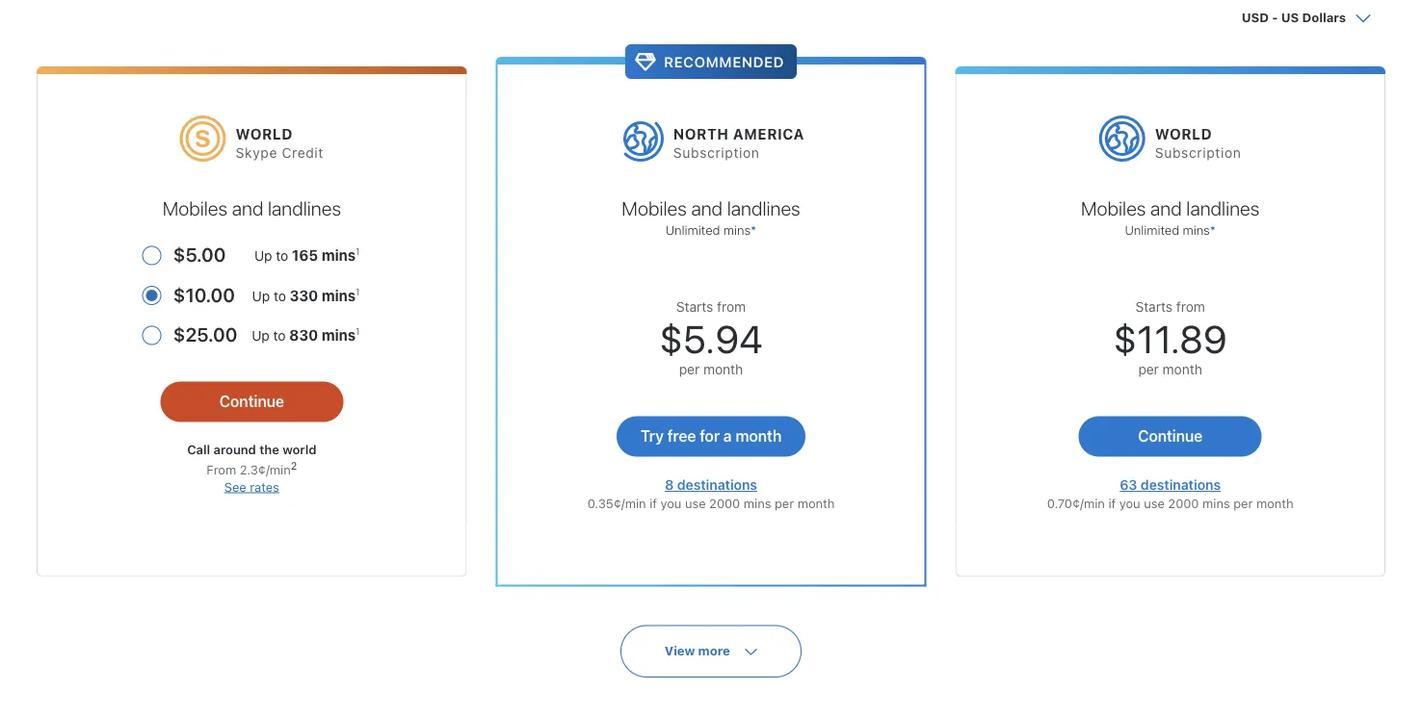 Task type: locate. For each thing, give the bounding box(es) containing it.
1 for $25.00
[[356, 326, 360, 337]]

continue
[[219, 392, 284, 411], [1138, 427, 1203, 445]]

and down north america subscription
[[691, 197, 723, 219]]

1 right 165
[[356, 246, 360, 257]]

1 horizontal spatial starts
[[1136, 299, 1173, 315]]

starts from $5.94 per month
[[659, 299, 763, 378]]

0 horizontal spatial 2000
[[709, 496, 740, 511]]

3 mobiles from the left
[[1081, 197, 1146, 219]]

1 vertical spatial 1 link
[[356, 286, 360, 297]]

1 mobiles from the left
[[163, 197, 227, 219]]

to
[[276, 248, 288, 264], [274, 288, 286, 304], [273, 328, 286, 344]]

1 inside up to 330 mins 1
[[356, 286, 360, 297]]

continue link up around at the left bottom of the page
[[160, 382, 343, 423]]

month inside starts from $5.94 per month
[[703, 362, 743, 378]]

0 vertical spatial 1
[[356, 246, 360, 257]]

more
[[698, 644, 730, 659]]

2 unlimited from the left
[[1125, 223, 1180, 238]]

subscription
[[673, 145, 760, 161], [1155, 145, 1242, 161]]

1 link right 830 at top left
[[356, 326, 360, 337]]

if inside "8 destinations 0.35¢/min if you use 2000 mins per month"
[[650, 496, 657, 511]]

1 inside the "up to 830 mins 1"
[[356, 326, 360, 337]]

you down 63
[[1120, 496, 1141, 511]]

1 starts from the left
[[676, 299, 713, 315]]

month
[[703, 362, 743, 378], [1163, 362, 1202, 378], [736, 427, 782, 445], [798, 496, 835, 511], [1256, 496, 1294, 511]]

63 destinations button
[[1120, 478, 1221, 494]]

2 landlines from the left
[[727, 197, 800, 219]]

0 horizontal spatial continue link
[[160, 382, 343, 423]]

free
[[667, 427, 696, 445]]

0 horizontal spatial you
[[661, 496, 682, 511]]

2000 for $5.94
[[709, 496, 740, 511]]

view more button
[[620, 626, 802, 679]]

month inside starts from $11.89 per month
[[1163, 362, 1202, 378]]

* link for $11.89
[[1210, 223, 1216, 238]]

2 from from the left
[[1176, 299, 1205, 315]]

mins right 830 at top left
[[322, 327, 356, 344]]

1 horizontal spatial landlines
[[727, 197, 800, 219]]

2 use from the left
[[1144, 496, 1165, 511]]

you down 8
[[661, 496, 682, 511]]

north america subscription
[[673, 126, 805, 161]]

0 vertical spatial up
[[254, 248, 272, 264]]

1 mobiles and landlines unlimited mins * from the left
[[622, 197, 800, 238]]

2 world from the left
[[1155, 126, 1212, 143]]

destinations right 8
[[677, 478, 757, 494]]

1 vertical spatial up
[[252, 288, 270, 304]]

mins inside up to 330 mins 1
[[322, 287, 356, 304]]

landlines up up to 165 mins 1
[[268, 197, 341, 219]]

2 you from the left
[[1120, 496, 1141, 511]]

per inside starts from $5.94 per month
[[679, 362, 700, 378]]

2000 inside 63 destinations 0.70¢/min if you use 2000 mins per month
[[1168, 496, 1199, 511]]

0.70¢/min
[[1047, 496, 1105, 511]]

use down 8 destinations "button" on the bottom
[[685, 496, 706, 511]]

3 and from the left
[[1151, 197, 1182, 219]]

0 horizontal spatial world
[[236, 126, 293, 143]]

2 vertical spatial up
[[252, 328, 270, 344]]

1 horizontal spatial subscription
[[1155, 145, 1242, 161]]

to inside up to 165 mins 1
[[276, 248, 288, 264]]

1 world from the left
[[236, 126, 293, 143]]

up inside up to 165 mins 1
[[254, 248, 272, 264]]

1 horizontal spatial continue
[[1138, 427, 1203, 445]]

from inside starts from $5.94 per month
[[717, 299, 746, 315]]

1 vertical spatial to
[[274, 288, 286, 304]]

none radio containing $5.00
[[142, 233, 361, 273]]

mins down 8 destinations "button" on the bottom
[[744, 496, 771, 511]]

1 2000 from the left
[[709, 496, 740, 511]]

to inside the "up to 830 mins 1"
[[273, 328, 286, 344]]

from up $5.94
[[717, 299, 746, 315]]

* for $5.94
[[751, 223, 757, 238]]

and down world subscription
[[1151, 197, 1182, 219]]

1 link
[[356, 246, 360, 257], [356, 286, 360, 297], [356, 326, 360, 337]]

landlines down north america subscription
[[727, 197, 800, 219]]

you for $5.94
[[661, 496, 682, 511]]

1 unlimited from the left
[[666, 223, 720, 238]]

the
[[259, 443, 279, 457]]

0 vertical spatial continue
[[219, 392, 284, 411]]

0 horizontal spatial mobiles and landlines unlimited mins *
[[622, 197, 800, 238]]

world inside world subscription
[[1155, 126, 1212, 143]]

you inside "8 destinations 0.35¢/min if you use 2000 mins per month"
[[661, 496, 682, 511]]

0 horizontal spatial from
[[717, 299, 746, 315]]

2 2000 from the left
[[1168, 496, 1199, 511]]

* down north america subscription
[[751, 223, 757, 238]]

starts
[[676, 299, 713, 315], [1136, 299, 1173, 315]]

3 1 link from the top
[[356, 326, 360, 337]]

credit
[[282, 145, 324, 161]]

1 destinations from the left
[[677, 478, 757, 494]]

and for $5.94
[[691, 197, 723, 219]]

if inside 63 destinations 0.70¢/min if you use 2000 mins per month
[[1109, 496, 1116, 511]]

2000 inside "8 destinations 0.35¢/min if you use 2000 mins per month"
[[709, 496, 740, 511]]

1 link for $5.00
[[356, 246, 360, 257]]

destinations inside "8 destinations 0.35¢/min if you use 2000 mins per month"
[[677, 478, 757, 494]]

2 * link from the left
[[1210, 223, 1216, 238]]

use
[[685, 496, 706, 511], [1144, 496, 1165, 511]]

1 horizontal spatial you
[[1120, 496, 1141, 511]]

if right 0.35¢/min
[[650, 496, 657, 511]]

from up '$11.89'
[[1176, 299, 1205, 315]]

2 if from the left
[[1109, 496, 1116, 511]]

none radio containing $10.00
[[142, 273, 361, 313]]

2 horizontal spatial landlines
[[1186, 197, 1260, 219]]

2 horizontal spatial mobiles
[[1081, 197, 1146, 219]]

1
[[356, 246, 360, 257], [356, 286, 360, 297], [356, 326, 360, 337]]

2000 for $11.89
[[1168, 496, 1199, 511]]

continue link
[[160, 382, 343, 423], [1079, 417, 1262, 457]]

2 mobiles from the left
[[622, 197, 687, 219]]

0.35¢/min
[[588, 496, 646, 511]]

2 vertical spatial to
[[273, 328, 286, 344]]

a
[[723, 427, 732, 445]]

1 if from the left
[[650, 496, 657, 511]]

mins inside "8 destinations 0.35¢/min if you use 2000 mins per month"
[[744, 496, 771, 511]]

2000 down 8 destinations "button" on the bottom
[[709, 496, 740, 511]]

1 * link from the left
[[751, 223, 757, 238]]

8 destinations button
[[665, 478, 757, 494]]

* link down world subscription
[[1210, 223, 1216, 238]]

*
[[751, 223, 757, 238], [1210, 223, 1216, 238]]

2 horizontal spatial and
[[1151, 197, 1182, 219]]

starts up '$11.89'
[[1136, 299, 1173, 315]]

1 landlines from the left
[[268, 197, 341, 219]]

1 none radio from the top
[[142, 233, 361, 273]]

try free for a month link
[[617, 417, 806, 457]]

None radio
[[142, 313, 361, 353]]

continue up 63 destinations button
[[1138, 427, 1203, 445]]

1 link inside 'element'
[[356, 286, 360, 297]]

up up $10.00 up to 330 mins 'element'
[[254, 248, 272, 264]]

2 and from the left
[[691, 197, 723, 219]]

2 destinations from the left
[[1141, 478, 1221, 494]]

destinations for $11.89
[[1141, 478, 1221, 494]]

starts inside starts from $11.89 per month
[[1136, 299, 1173, 315]]

from inside starts from $11.89 per month
[[1176, 299, 1205, 315]]

mins down 63 destinations button
[[1203, 496, 1230, 511]]

0 horizontal spatial use
[[685, 496, 706, 511]]

world for world subscription
[[1155, 126, 1212, 143]]

see
[[224, 480, 246, 494]]

1 horizontal spatial destinations
[[1141, 478, 1221, 494]]

1 horizontal spatial * link
[[1210, 223, 1216, 238]]

2 * from the left
[[1210, 223, 1216, 238]]

8 destinations 0.35¢/min if you use 2000 mins per month
[[588, 478, 835, 511]]

1 horizontal spatial continue link
[[1079, 417, 1262, 457]]

1 vertical spatial continue
[[1138, 427, 1203, 445]]

mins
[[724, 223, 751, 238], [1183, 223, 1210, 238], [322, 247, 356, 264], [322, 287, 356, 304], [322, 327, 356, 344], [744, 496, 771, 511], [1203, 496, 1230, 511]]

3 1 from the top
[[356, 326, 360, 337]]

1 you from the left
[[661, 496, 682, 511]]

0 horizontal spatial * link
[[751, 223, 757, 238]]

and up $5.00 up to 165 mins option
[[232, 197, 263, 219]]

1 horizontal spatial 2000
[[1168, 496, 1199, 511]]

up left 830 at top left
[[252, 328, 270, 344]]

up for $10.00
[[252, 288, 270, 304]]

2 vertical spatial 1
[[356, 326, 360, 337]]

per
[[679, 362, 700, 378], [1138, 362, 1159, 378], [775, 496, 794, 511], [1234, 496, 1253, 511]]

0 horizontal spatial unlimited
[[666, 223, 720, 238]]

1 link for $10.00
[[356, 286, 360, 297]]

to left 330
[[274, 288, 286, 304]]

2 starts from the left
[[1136, 299, 1173, 315]]

to left 830 at top left
[[273, 328, 286, 344]]

None radio
[[142, 233, 361, 273], [142, 273, 361, 313]]

1 use from the left
[[685, 496, 706, 511]]

use down 63 destinations button
[[1144, 496, 1165, 511]]

try free for a month
[[641, 427, 782, 445]]

1 * from the left
[[751, 223, 757, 238]]

destinations for $5.94
[[677, 478, 757, 494]]

1 from from the left
[[717, 299, 746, 315]]

continue up around at the left bottom of the page
[[219, 392, 284, 411]]

0 horizontal spatial if
[[650, 496, 657, 511]]

63
[[1120, 478, 1137, 494]]

1 inside up to 165 mins 1
[[356, 246, 360, 257]]

continue link for world subscription
[[1079, 417, 1262, 457]]

1 right 330
[[356, 286, 360, 297]]

$10.00
[[173, 283, 235, 306]]

mobiles for $5.94
[[622, 197, 687, 219]]

2 vertical spatial 1 link
[[356, 326, 360, 337]]

see rates button
[[224, 480, 279, 494]]

1 horizontal spatial *
[[1210, 223, 1216, 238]]

330
[[290, 287, 318, 304]]

landlines for $5.94
[[727, 197, 800, 219]]

around
[[213, 443, 256, 457]]

1 horizontal spatial mobiles
[[622, 197, 687, 219]]

2 subscription from the left
[[1155, 145, 1242, 161]]

view
[[665, 644, 695, 659]]

0 horizontal spatial landlines
[[268, 197, 341, 219]]

1 horizontal spatial use
[[1144, 496, 1165, 511]]

1 vertical spatial 1
[[356, 286, 360, 297]]

starts inside starts from $5.94 per month
[[676, 299, 713, 315]]

world
[[236, 126, 293, 143], [1155, 126, 1212, 143]]

month inside "8 destinations 0.35¢/min if you use 2000 mins per month"
[[798, 496, 835, 511]]

month for $5.94
[[703, 362, 743, 378]]

up inside up to 330 mins 1
[[252, 288, 270, 304]]

0 horizontal spatial starts
[[676, 299, 713, 315]]

and
[[232, 197, 263, 219], [691, 197, 723, 219], [1151, 197, 1182, 219]]

1 link right 165
[[356, 246, 360, 257]]

mobiles and landlines unlimited mins * for $5.94
[[622, 197, 800, 238]]

none radio $10.00 up to 330 mins
[[142, 273, 361, 313]]

* link down north america subscription
[[751, 223, 757, 238]]

0 vertical spatial to
[[276, 248, 288, 264]]

use inside "8 destinations 0.35¢/min if you use 2000 mins per month"
[[685, 496, 706, 511]]

destinations
[[677, 478, 757, 494], [1141, 478, 1221, 494]]

0 horizontal spatial and
[[232, 197, 263, 219]]

mins right 165
[[322, 247, 356, 264]]

2
[[291, 460, 297, 472]]

destinations right 63
[[1141, 478, 1221, 494]]

if right the 0.70¢/min
[[1109, 496, 1116, 511]]

2 1 from the top
[[356, 286, 360, 297]]

0 horizontal spatial *
[[751, 223, 757, 238]]

recommended
[[664, 53, 785, 70]]

you
[[661, 496, 682, 511], [1120, 496, 1141, 511]]

mins right 330
[[322, 287, 356, 304]]

1 1 link from the top
[[356, 246, 360, 257]]

1 horizontal spatial world
[[1155, 126, 1212, 143]]

1 horizontal spatial if
[[1109, 496, 1116, 511]]

mobiles
[[163, 197, 227, 219], [622, 197, 687, 219], [1081, 197, 1146, 219]]

* down world subscription
[[1210, 223, 1216, 238]]

if
[[650, 496, 657, 511], [1109, 496, 1116, 511]]

3 landlines from the left
[[1186, 197, 1260, 219]]

world for world skype credit
[[236, 126, 293, 143]]

mobiles and landlines unlimited mins *
[[622, 197, 800, 238], [1081, 197, 1260, 238]]

up
[[254, 248, 272, 264], [252, 288, 270, 304], [252, 328, 270, 344]]

to left 165
[[276, 248, 288, 264]]

mobiles and landlines unlimited mins * down north america subscription
[[622, 197, 800, 238]]

* link
[[751, 223, 757, 238], [1210, 223, 1216, 238]]

from
[[717, 299, 746, 315], [1176, 299, 1205, 315]]

0 horizontal spatial subscription
[[673, 145, 760, 161]]

use inside 63 destinations 0.70¢/min if you use 2000 mins per month
[[1144, 496, 1165, 511]]

0 horizontal spatial continue
[[219, 392, 284, 411]]

0 horizontal spatial mobiles
[[163, 197, 227, 219]]

2000
[[709, 496, 740, 511], [1168, 496, 1199, 511]]

1 horizontal spatial mobiles and landlines unlimited mins *
[[1081, 197, 1260, 238]]

2 none radio from the top
[[142, 273, 361, 313]]

per inside 63 destinations 0.70¢/min if you use 2000 mins per month
[[1234, 496, 1253, 511]]

1 link inside $25.00 up to 830 mins element
[[356, 326, 360, 337]]

1 horizontal spatial from
[[1176, 299, 1205, 315]]

0 horizontal spatial destinations
[[677, 478, 757, 494]]

you inside 63 destinations 0.70¢/min if you use 2000 mins per month
[[1120, 496, 1141, 511]]

landlines
[[268, 197, 341, 219], [727, 197, 800, 219], [1186, 197, 1260, 219]]

to inside up to 330 mins 1
[[274, 288, 286, 304]]

up up $25.00 up to 830 mins element
[[252, 288, 270, 304]]

2 mobiles and landlines unlimited mins * from the left
[[1081, 197, 1260, 238]]

continue link up 63 destinations button
[[1079, 417, 1262, 457]]

up inside the "up to 830 mins 1"
[[252, 328, 270, 344]]

2 1 link from the top
[[356, 286, 360, 297]]

1 link right 330
[[356, 286, 360, 297]]

unlimited
[[666, 223, 720, 238], [1125, 223, 1180, 238]]

2000 down 63 destinations button
[[1168, 496, 1199, 511]]

destinations inside 63 destinations 0.70¢/min if you use 2000 mins per month
[[1141, 478, 1221, 494]]

1 horizontal spatial and
[[691, 197, 723, 219]]

call around the world from 2.3¢/min 2 see rates
[[187, 443, 317, 494]]

mobiles and landlines unlimited mins * down world subscription
[[1081, 197, 1260, 238]]

0 vertical spatial 1 link
[[356, 246, 360, 257]]

world inside world skype credit
[[236, 126, 293, 143]]

1 horizontal spatial unlimited
[[1125, 223, 1180, 238]]

1 and from the left
[[232, 197, 263, 219]]

1 subscription from the left
[[673, 145, 760, 161]]

skype
[[236, 145, 278, 161]]

1 right 830 at top left
[[356, 326, 360, 337]]

$25.00
[[173, 323, 237, 346]]

landlines down world subscription
[[1186, 197, 1260, 219]]

1 1 from the top
[[356, 246, 360, 257]]

starts up $5.94
[[676, 299, 713, 315]]



Task type: vqa. For each thing, say whether or not it's contained in the screenshot.
This
no



Task type: describe. For each thing, give the bounding box(es) containing it.
mins inside up to 165 mins 1
[[322, 247, 356, 264]]

$5.00 up to 165 mins element
[[173, 233, 361, 273]]

world subscription
[[1155, 126, 1242, 161]]

north
[[673, 126, 729, 143]]

to for $10.00
[[274, 288, 286, 304]]

for
[[700, 427, 720, 445]]

up to 165 mins 1
[[254, 246, 360, 264]]

up to 830 mins 1
[[252, 326, 360, 344]]

from for $5.94
[[717, 299, 746, 315]]

try
[[641, 427, 664, 445]]

$10.00 up to 330 mins element
[[173, 273, 361, 313]]

starts for $5.94
[[676, 299, 713, 315]]

if for $5.94
[[650, 496, 657, 511]]

unlimited for $5.94
[[666, 223, 720, 238]]

mobiles and landlines unlimited mins * for $11.89
[[1081, 197, 1260, 238]]

165
[[292, 247, 318, 264]]

* link for $5.94
[[751, 223, 757, 238]]

per inside "8 destinations 0.35¢/min if you use 2000 mins per month"
[[775, 496, 794, 511]]

1 for $5.00
[[356, 246, 360, 257]]

view more
[[665, 644, 730, 659]]

mins down world subscription
[[1183, 223, 1210, 238]]

* for $11.89
[[1210, 223, 1216, 238]]

america
[[733, 126, 805, 143]]

2.3¢/min
[[240, 462, 291, 477]]

continue link for world skype credit
[[160, 382, 343, 423]]

8
[[665, 478, 674, 494]]

month for $11.89
[[1163, 362, 1202, 378]]

subscription inside north america subscription
[[673, 145, 760, 161]]

and for $11.89
[[1151, 197, 1182, 219]]

$11.89
[[1114, 316, 1227, 362]]

unlimited for $11.89
[[1125, 223, 1180, 238]]

$5.00
[[173, 243, 226, 266]]

mobiles and landlines option group
[[142, 233, 361, 353]]

$5.94
[[659, 316, 763, 362]]

up to 330 mins 1
[[252, 286, 360, 304]]

to for $5.00
[[276, 248, 288, 264]]

mins inside the "up to 830 mins 1"
[[322, 327, 356, 344]]

starts for $11.89
[[1136, 299, 1173, 315]]

up for $5.00
[[254, 248, 272, 264]]

continue for world subscription
[[1138, 427, 1203, 445]]

$25.00 up to 830 mins element
[[173, 313, 361, 353]]

if for $11.89
[[1109, 496, 1116, 511]]

month for for
[[736, 427, 782, 445]]

mobiles and landlines
[[163, 197, 341, 219]]

rates
[[250, 480, 279, 494]]

landlines for $11.89
[[1186, 197, 1260, 219]]

mobiles for $11.89
[[1081, 197, 1146, 219]]

from for $11.89
[[1176, 299, 1205, 315]]

63 destinations 0.70¢/min if you use 2000 mins per month
[[1047, 478, 1294, 511]]

1 for $10.00
[[356, 286, 360, 297]]

you for $11.89
[[1120, 496, 1141, 511]]

from
[[207, 462, 236, 477]]

world
[[283, 443, 317, 457]]

none radio $5.00 up to 165 mins
[[142, 233, 361, 273]]

1 link for $25.00
[[356, 326, 360, 337]]

month inside 63 destinations 0.70¢/min if you use 2000 mins per month
[[1256, 496, 1294, 511]]

to for $25.00
[[273, 328, 286, 344]]

use for $11.89
[[1144, 496, 1165, 511]]

world skype credit
[[236, 126, 324, 161]]

up for $25.00
[[252, 328, 270, 344]]

call
[[187, 443, 210, 457]]

none radio containing $25.00
[[142, 313, 361, 353]]

mins inside 63 destinations 0.70¢/min if you use 2000 mins per month
[[1203, 496, 1230, 511]]

2 link
[[291, 460, 297, 472]]

per inside starts from $11.89 per month
[[1138, 362, 1159, 378]]

starts from $11.89 per month
[[1114, 299, 1227, 378]]

continue for world skype credit
[[219, 392, 284, 411]]

use for $5.94
[[685, 496, 706, 511]]

mins down north america subscription
[[724, 223, 751, 238]]

830
[[289, 327, 318, 344]]



